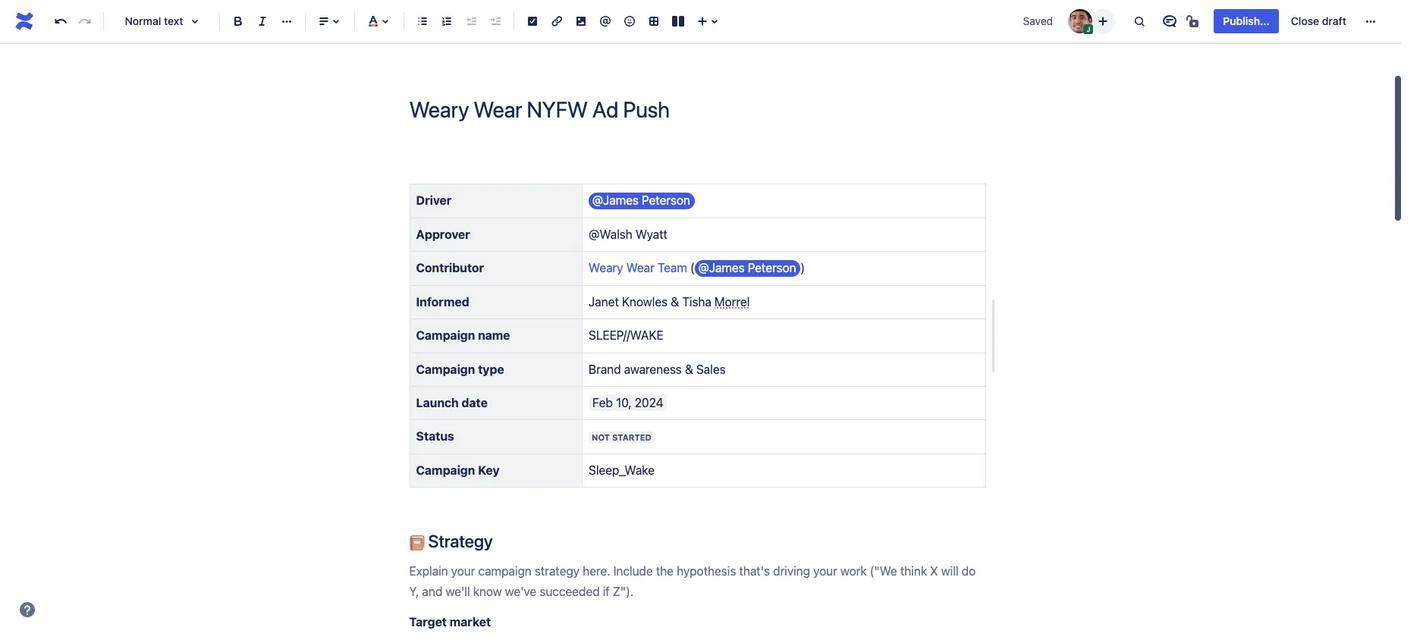 Task type: locate. For each thing, give the bounding box(es) containing it.
sleep//wake
[[589, 329, 664, 342]]

layouts image
[[669, 12, 688, 30]]

janet knowles & tisha morrel
[[589, 295, 750, 309]]

0 vertical spatial campaign
[[416, 329, 475, 342]]

feb
[[593, 396, 613, 410]]

bullet list ⌘⇧8 image
[[414, 12, 432, 30]]

team
[[658, 261, 688, 275]]

find and replace image
[[1131, 12, 1149, 30]]

0 horizontal spatial &
[[671, 295, 679, 309]]

saved
[[1024, 14, 1054, 27]]

not
[[592, 433, 610, 443]]

&
[[671, 295, 679, 309], [685, 362, 694, 376]]

status
[[416, 430, 454, 444]]

0 horizontal spatial @james
[[593, 194, 639, 208]]

@james right (
[[699, 261, 745, 275]]

outdent ⇧tab image
[[462, 12, 480, 30]]

sales
[[697, 362, 726, 376]]

more formatting image
[[278, 12, 296, 30]]

morrel
[[715, 295, 750, 309]]

informed
[[416, 295, 470, 309]]

tisha
[[683, 295, 712, 309]]

@james peterson
[[593, 194, 691, 208]]

date
[[462, 396, 488, 410]]

wyatt
[[636, 228, 668, 241]]

feb 10, 2024
[[593, 396, 664, 410]]

campaign
[[416, 329, 475, 342], [416, 362, 475, 376], [416, 464, 475, 477]]

1 vertical spatial &
[[685, 362, 694, 376]]

close draft
[[1292, 14, 1347, 27]]

1 campaign from the top
[[416, 329, 475, 342]]

launch date
[[416, 396, 488, 410]]

awareness
[[624, 362, 682, 376]]

peterson left )
[[748, 261, 797, 275]]

1 horizontal spatial @james
[[699, 261, 745, 275]]

peterson
[[642, 194, 691, 208], [748, 261, 797, 275]]

2 vertical spatial campaign
[[416, 464, 475, 477]]

@james
[[593, 194, 639, 208], [699, 261, 745, 275]]

1 vertical spatial campaign
[[416, 362, 475, 376]]

& left tisha
[[671, 295, 679, 309]]

0 vertical spatial &
[[671, 295, 679, 309]]

weary wear team link
[[589, 261, 688, 275]]

1 horizontal spatial &
[[685, 362, 694, 376]]

)
[[801, 261, 805, 275]]

normal text
[[125, 14, 183, 27]]

confluence image
[[12, 9, 36, 33], [12, 9, 36, 33]]

more image
[[1362, 12, 1381, 30]]

3 campaign from the top
[[416, 464, 475, 477]]

text
[[164, 14, 183, 27]]

knowles
[[622, 295, 668, 309]]

target market
[[409, 615, 491, 629]]

@james up @walsh
[[593, 194, 639, 208]]

campaign up 'launch date'
[[416, 362, 475, 376]]

table image
[[645, 12, 663, 30]]

approver
[[416, 228, 470, 241]]

1 vertical spatial peterson
[[748, 261, 797, 275]]

1 horizontal spatial peterson
[[748, 261, 797, 275]]

indent tab image
[[487, 12, 505, 30]]

started
[[612, 433, 652, 443]]

normal
[[125, 14, 161, 27]]

(
[[691, 261, 695, 275]]

strategy
[[425, 532, 493, 552]]

link image
[[548, 12, 566, 30]]

editable content region
[[385, 0, 1011, 641]]

campaign down status on the left bottom
[[416, 464, 475, 477]]

Main content area, start typing to enter text. text field
[[400, 145, 997, 641]]

1 vertical spatial @james
[[699, 261, 745, 275]]

Give this page a title text field
[[409, 97, 986, 122]]

& left sales
[[685, 362, 694, 376]]

peterson up wyatt
[[642, 194, 691, 208]]

& for tisha
[[671, 295, 679, 309]]

wear
[[627, 261, 655, 275]]

:notebook_with_decorative_cover: image
[[409, 536, 425, 551], [409, 536, 425, 551]]

contributor
[[416, 261, 484, 275]]

campaign down informed
[[416, 329, 475, 342]]

weary wear team ( @james peterson )
[[589, 261, 805, 275]]

2 campaign from the top
[[416, 362, 475, 376]]

0 horizontal spatial peterson
[[642, 194, 691, 208]]



Task type: vqa. For each thing, say whether or not it's contained in the screenshot.
second displays from the top of the page
no



Task type: describe. For each thing, give the bounding box(es) containing it.
campaign type
[[416, 362, 504, 376]]

invite to edit image
[[1095, 12, 1113, 30]]

redo ⌘⇧z image
[[76, 12, 94, 30]]

normal text button
[[110, 5, 213, 38]]

publish...
[[1224, 14, 1270, 27]]

brand awareness & sales
[[589, 362, 726, 376]]

weary
[[589, 261, 624, 275]]

brand
[[589, 362, 621, 376]]

launch
[[416, 396, 459, 410]]

campaign key
[[416, 464, 500, 477]]

10,
[[616, 396, 632, 410]]

italic ⌘i image
[[254, 12, 272, 30]]

janet
[[589, 295, 619, 309]]

name
[[478, 329, 510, 342]]

undo ⌘z image
[[52, 12, 70, 30]]

type
[[478, 362, 504, 376]]

@walsh wyatt
[[589, 228, 668, 241]]

comment icon image
[[1162, 12, 1180, 30]]

close
[[1292, 14, 1320, 27]]

publish... button
[[1215, 9, 1280, 33]]

emoji image
[[621, 12, 639, 30]]

0 vertical spatial @james
[[593, 194, 639, 208]]

target
[[409, 615, 447, 629]]

driver
[[416, 194, 452, 208]]

action item image
[[524, 12, 542, 30]]

mention image
[[597, 12, 615, 30]]

campaign for campaign name
[[416, 329, 475, 342]]

draft
[[1323, 14, 1347, 27]]

key
[[478, 464, 500, 477]]

campaign name
[[416, 329, 510, 342]]

& for sales
[[685, 362, 694, 376]]

@walsh
[[589, 228, 633, 241]]

bold ⌘b image
[[229, 12, 247, 30]]

align left image
[[315, 12, 333, 30]]

0 vertical spatial peterson
[[642, 194, 691, 208]]

james peterson image
[[1069, 9, 1093, 33]]

not started
[[592, 433, 652, 443]]

help image
[[18, 601, 36, 619]]

close draft button
[[1283, 9, 1356, 33]]

add image, video, or file image
[[572, 12, 591, 30]]

numbered list ⌘⇧7 image
[[438, 12, 456, 30]]

campaign for campaign type
[[416, 362, 475, 376]]

no restrictions image
[[1186, 12, 1204, 30]]

market
[[450, 615, 491, 629]]

2024
[[635, 396, 664, 410]]

sleep_wake
[[589, 464, 655, 477]]

campaign for campaign key
[[416, 464, 475, 477]]



